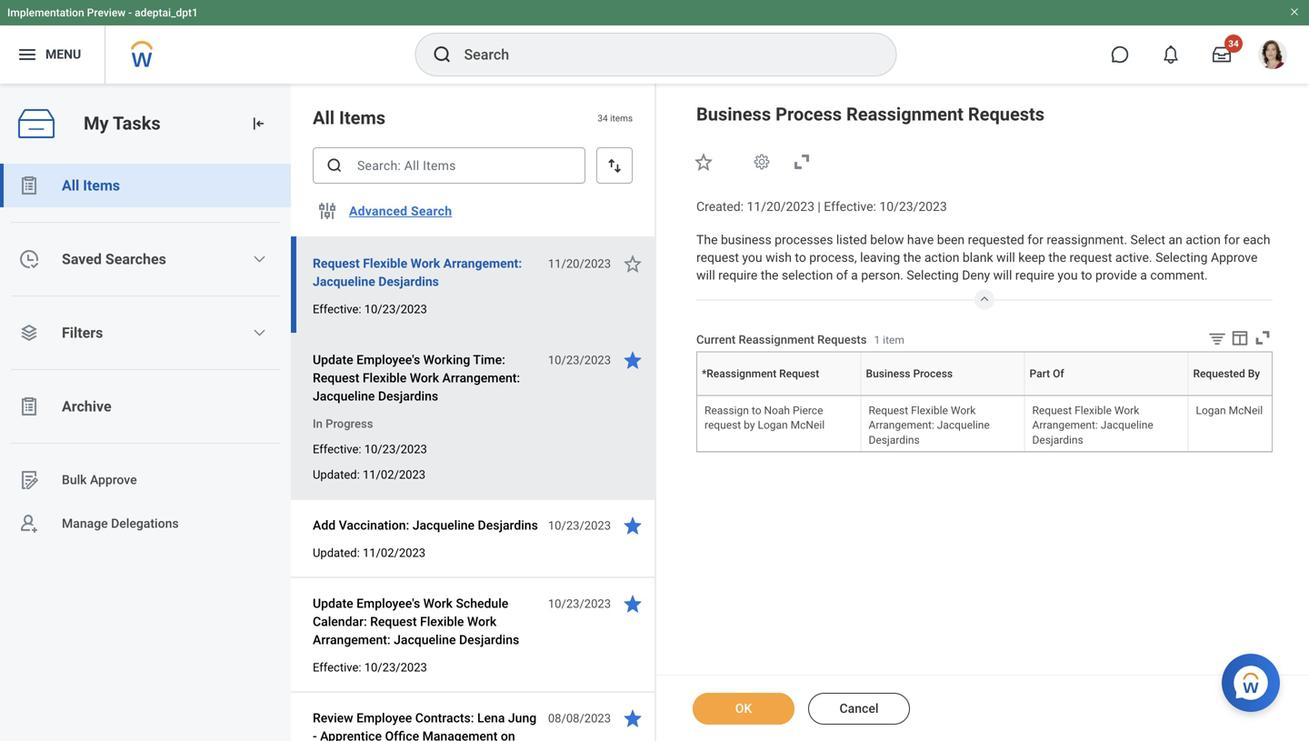 Task type: locate. For each thing, give the bounding box(es) containing it.
to up the by
[[752, 404, 762, 417]]

clipboard image
[[18, 175, 40, 196], [18, 396, 40, 417]]

1 horizontal spatial require
[[1015, 268, 1055, 283]]

mcneil down pierce
[[791, 419, 825, 432]]

jacqueline right vaccination:
[[413, 518, 475, 533]]

all up saved
[[62, 177, 79, 194]]

saved
[[62, 250, 102, 268]]

approve down each on the right of the page
[[1211, 250, 1258, 265]]

request flexible work arrangement: jacqueline desjardins element down business process 'button'
[[869, 401, 990, 446]]

1 vertical spatial 11/02/2023
[[363, 546, 426, 560]]

update inside update employee's working time: request flexible work arrangement: jacqueline desjardins
[[313, 352, 353, 367]]

0 vertical spatial row element
[[697, 352, 1309, 396]]

1 vertical spatial employee's
[[357, 596, 420, 611]]

items down my
[[83, 177, 120, 194]]

process
[[776, 104, 842, 125], [913, 367, 953, 380], [943, 396, 946, 397]]

0 vertical spatial process
[[776, 104, 842, 125]]

approve right bulk
[[90, 472, 137, 487]]

0 vertical spatial requested
[[1193, 367, 1245, 380]]

list
[[0, 164, 291, 546]]

request down reassign
[[705, 419, 741, 432]]

will down the
[[696, 268, 715, 283]]

star image
[[693, 151, 715, 173], [622, 349, 644, 371], [622, 515, 644, 536], [622, 707, 644, 729]]

items up search image
[[339, 107, 386, 129]]

transformation import image
[[249, 115, 267, 133]]

11/02/2023 down vaccination:
[[363, 546, 426, 560]]

1 vertical spatial all items
[[62, 177, 120, 194]]

1 vertical spatial process
[[913, 367, 953, 380]]

request flexible work arrangement: jacqueline desjardins down search
[[313, 256, 522, 289]]

clipboard image up clock check image
[[18, 175, 40, 196]]

created: 11/20/2023 | effective: 10/23/2023
[[696, 199, 947, 214]]

0 horizontal spatial to
[[752, 404, 762, 417]]

all
[[313, 107, 335, 129], [62, 177, 79, 194]]

logan mcneil element
[[1196, 401, 1263, 417]]

approve
[[1211, 250, 1258, 265], [90, 472, 137, 487]]

11/02/2023 up vaccination:
[[363, 468, 426, 481]]

1 require from the left
[[718, 268, 758, 283]]

1 vertical spatial effective: 10/23/2023
[[313, 442, 427, 456]]

0 vertical spatial -
[[128, 6, 132, 19]]

0 horizontal spatial requested
[[1193, 367, 1245, 380]]

add
[[313, 518, 336, 533]]

- inside "menu" banner
[[128, 6, 132, 19]]

star image for updated: 11/02/2023
[[622, 515, 644, 536]]

employee's inside 'update employee's work schedule calendar: request flexible work arrangement: jacqueline desjardins'
[[357, 596, 420, 611]]

implementation
[[7, 6, 84, 19]]

arrangement: down 'calendar:'
[[313, 632, 391, 647]]

1 vertical spatial star image
[[622, 593, 644, 615]]

1 horizontal spatial a
[[1140, 268, 1147, 283]]

click to view/edit grid preferences image
[[1230, 328, 1250, 348]]

0 vertical spatial mcneil
[[1229, 404, 1263, 417]]

1 horizontal spatial requested
[[1249, 396, 1253, 397]]

0 vertical spatial 11/02/2023
[[363, 468, 426, 481]]

action down been
[[925, 250, 960, 265]]

request flexible work arrangement: jacqueline desjardins element down part of button
[[1032, 401, 1154, 446]]

- down review
[[313, 729, 317, 741]]

34 for 34
[[1229, 38, 1239, 49]]

1 horizontal spatial the
[[903, 250, 921, 265]]

1 vertical spatial items
[[83, 177, 120, 194]]

request up in progress
[[313, 371, 359, 386]]

requested down the select to filter grid data image
[[1193, 367, 1245, 380]]

*
[[702, 367, 707, 380]]

0 vertical spatial business
[[696, 104, 771, 125]]

desjardins
[[378, 274, 439, 289], [378, 389, 438, 404], [869, 433, 920, 446], [1032, 433, 1084, 446], [478, 518, 538, 533], [459, 632, 519, 647]]

1 star image from the top
[[622, 253, 644, 275]]

0 vertical spatial all
[[313, 107, 335, 129]]

0 horizontal spatial items
[[83, 177, 120, 194]]

row element containing reassign to noah pierce request by logan mcneil
[[697, 397, 1309, 451]]

wish
[[766, 250, 792, 265]]

1 row element from the top
[[697, 352, 1309, 396]]

by up requested by button
[[1248, 367, 1260, 380]]

jacqueline up in progress
[[313, 389, 375, 404]]

logan down requested by
[[1196, 404, 1226, 417]]

selecting
[[1156, 250, 1208, 265], [907, 268, 959, 283]]

1 horizontal spatial of
[[1107, 396, 1108, 397]]

employee's left working
[[357, 352, 420, 367]]

processes
[[775, 232, 833, 247]]

update inside 'update employee's work schedule calendar: request flexible work arrangement: jacqueline desjardins'
[[313, 596, 353, 611]]

logan
[[1196, 404, 1226, 417], [758, 419, 788, 432]]

0 vertical spatial fullscreen image
[[791, 151, 813, 173]]

Search: All Items text field
[[313, 147, 586, 184]]

0 vertical spatial requests
[[968, 104, 1045, 125]]

the
[[696, 232, 718, 247]]

2 clipboard image from the top
[[18, 396, 40, 417]]

employee's up 'calendar:'
[[357, 596, 420, 611]]

0 vertical spatial clipboard image
[[18, 175, 40, 196]]

0 horizontal spatial all items
[[62, 177, 120, 194]]

2 vertical spatial effective: 10/23/2023
[[313, 661, 427, 674]]

noah
[[764, 404, 790, 417]]

updated: down in progress
[[313, 468, 360, 481]]

the
[[903, 250, 921, 265], [1049, 250, 1067, 265], [761, 268, 779, 283]]

process for business process
[[913, 367, 953, 380]]

0 horizontal spatial 34
[[598, 113, 608, 123]]

1 horizontal spatial fullscreen image
[[1253, 328, 1273, 348]]

1 vertical spatial -
[[313, 729, 317, 741]]

justify image
[[16, 44, 38, 65]]

effective: 10/23/2023 for flexible
[[313, 302, 427, 316]]

update for update employee's work schedule calendar: request flexible work arrangement: jacqueline desjardins
[[313, 596, 353, 611]]

0 horizontal spatial request flexible work arrangement: jacqueline desjardins element
[[869, 401, 990, 446]]

1 vertical spatial business
[[866, 367, 911, 380]]

mcneil down requested by button
[[1229, 404, 1263, 417]]

calendar:
[[313, 614, 367, 629]]

effective: 10/23/2023 up employee
[[313, 661, 427, 674]]

clipboard image left archive
[[18, 396, 40, 417]]

desjardins down advanced search button at the top left of page
[[378, 274, 439, 289]]

clock check image
[[18, 248, 40, 270]]

require down business
[[718, 268, 758, 283]]

selecting down have
[[907, 268, 959, 283]]

2 vertical spatial business
[[939, 396, 942, 397]]

0 vertical spatial updated: 11/02/2023
[[313, 468, 426, 481]]

you down reassignment.
[[1058, 268, 1078, 283]]

the right keep
[[1049, 250, 1067, 265]]

the down wish
[[761, 268, 779, 283]]

request flexible work arrangement: jacqueline desjardins element
[[869, 401, 990, 446], [1032, 401, 1154, 446]]

1 horizontal spatial all
[[313, 107, 335, 129]]

business process button
[[939, 396, 947, 397]]

1 horizontal spatial request flexible work arrangement: jacqueline desjardins element
[[1032, 401, 1154, 446]]

0 horizontal spatial for
[[1028, 232, 1044, 247]]

logan mcneil
[[1196, 404, 1263, 417]]

0 vertical spatial part
[[1030, 367, 1050, 380]]

0 horizontal spatial -
[[128, 6, 132, 19]]

all items up search image
[[313, 107, 386, 129]]

2 effective: 10/23/2023 from the top
[[313, 442, 427, 456]]

update employee's working time: request flexible work arrangement: jacqueline desjardins button
[[313, 349, 538, 407]]

clipboard image inside all items button
[[18, 175, 40, 196]]

0 vertical spatial effective: 10/23/2023
[[313, 302, 427, 316]]

preview
[[87, 6, 126, 19]]

filters button
[[0, 311, 291, 355]]

a right the of
[[851, 268, 858, 283]]

business down business process
[[939, 396, 942, 397]]

flexible down business process 'button'
[[911, 404, 948, 417]]

updated: 11/02/2023 down vaccination:
[[313, 546, 426, 560]]

require down keep
[[1015, 268, 1055, 283]]

add vaccination: jacqueline desjardins button
[[313, 515, 538, 536]]

flexible
[[363, 256, 407, 271], [363, 371, 407, 386], [911, 404, 948, 417], [1075, 404, 1112, 417], [420, 614, 464, 629]]

updated:
[[313, 468, 360, 481], [313, 546, 360, 560]]

of
[[1053, 367, 1064, 380], [1107, 396, 1108, 397]]

request right 'calendar:'
[[370, 614, 417, 629]]

1 horizontal spatial part
[[1105, 396, 1106, 397]]

review employee contracts: lena jung - apprentice office management o
[[313, 711, 537, 741]]

updated: 11/02/2023
[[313, 468, 426, 481], [313, 546, 426, 560]]

desjardins down business process
[[869, 433, 920, 446]]

0 horizontal spatial part
[[1030, 367, 1050, 380]]

10/23/2023
[[880, 199, 947, 214], [364, 302, 427, 316], [548, 353, 611, 367], [364, 442, 427, 456], [548, 519, 611, 532], [548, 597, 611, 611], [364, 661, 427, 674]]

0 horizontal spatial of
[[1053, 367, 1064, 380]]

process,
[[809, 250, 857, 265]]

0 horizontal spatial you
[[742, 250, 762, 265]]

employee's for request
[[357, 596, 420, 611]]

clipboard image inside archive button
[[18, 396, 40, 417]]

2 row element from the top
[[697, 397, 1309, 451]]

ok
[[735, 701, 752, 716]]

1 horizontal spatial action
[[1186, 232, 1221, 247]]

2 employee's from the top
[[357, 596, 420, 611]]

by up logan mcneil 'element'
[[1253, 396, 1254, 397]]

update up in progress
[[313, 352, 353, 367]]

archive
[[62, 398, 111, 415]]

1 vertical spatial fullscreen image
[[1253, 328, 1273, 348]]

star image for update employee's work schedule calendar: request flexible work arrangement: jacqueline desjardins
[[622, 593, 644, 615]]

fullscreen image right click to view/edit grid preferences icon at the top of the page
[[1253, 328, 1273, 348]]

for up keep
[[1028, 232, 1044, 247]]

for
[[1028, 232, 1044, 247], [1224, 232, 1240, 247]]

0 horizontal spatial action
[[925, 250, 960, 265]]

requests
[[968, 104, 1045, 125], [817, 333, 867, 346]]

all inside item list element
[[313, 107, 335, 129]]

1 horizontal spatial all items
[[313, 107, 386, 129]]

1 vertical spatial logan
[[758, 419, 788, 432]]

0 horizontal spatial mcneil
[[791, 419, 825, 432]]

row element up 'reassignment request business process part of requested by'
[[697, 352, 1309, 396]]

request down part of
[[1032, 404, 1072, 417]]

34
[[1229, 38, 1239, 49], [598, 113, 608, 123]]

request flexible work arrangement: jacqueline desjardins down business process 'button'
[[869, 404, 990, 446]]

require
[[718, 268, 758, 283], [1015, 268, 1055, 283]]

34 left profile logan mcneil image
[[1229, 38, 1239, 49]]

- right preview
[[128, 6, 132, 19]]

1 vertical spatial row element
[[697, 397, 1309, 451]]

1 horizontal spatial for
[[1224, 232, 1240, 247]]

1 horizontal spatial selecting
[[1156, 250, 1208, 265]]

reassignment
[[847, 104, 964, 125], [739, 333, 814, 346], [707, 367, 777, 380], [774, 396, 780, 397]]

jacqueline inside 'update employee's work schedule calendar: request flexible work arrangement: jacqueline desjardins'
[[394, 632, 456, 647]]

34 inside 34 button
[[1229, 38, 1239, 49]]

jacqueline inside add vaccination: jacqueline desjardins 'button'
[[413, 518, 475, 533]]

clipboard image for all items
[[18, 175, 40, 196]]

34 inside item list element
[[598, 113, 608, 123]]

1 horizontal spatial items
[[339, 107, 386, 129]]

1 vertical spatial action
[[925, 250, 960, 265]]

toolbar
[[1194, 328, 1273, 352]]

part of button
[[1105, 396, 1108, 397]]

1 clipboard image from the top
[[18, 175, 40, 196]]

item list element
[[291, 84, 656, 741]]

1 effective: 10/23/2023 from the top
[[313, 302, 427, 316]]

1 vertical spatial 34
[[598, 113, 608, 123]]

business down item at the top
[[866, 367, 911, 380]]

updated: down the add
[[313, 546, 360, 560]]

desjardins down working
[[378, 389, 438, 404]]

1 a from the left
[[851, 268, 858, 283]]

action right the an
[[1186, 232, 1221, 247]]

0 vertical spatial 11/20/2023
[[747, 199, 815, 214]]

1 vertical spatial 11/20/2023
[[548, 257, 611, 270]]

updated: 11/02/2023 up vaccination:
[[313, 468, 426, 481]]

delegations
[[111, 516, 179, 531]]

0 horizontal spatial a
[[851, 268, 858, 283]]

fullscreen image right gear icon
[[791, 151, 813, 173]]

effective:
[[824, 199, 876, 214], [313, 302, 361, 316], [313, 442, 361, 456], [313, 661, 361, 674]]

jacqueline inside update employee's working time: request flexible work arrangement: jacqueline desjardins
[[313, 389, 375, 404]]

request down business process
[[869, 404, 908, 417]]

employee's inside update employee's working time: request flexible work arrangement: jacqueline desjardins
[[357, 352, 420, 367]]

34 left items
[[598, 113, 608, 123]]

selecting up comment.
[[1156, 250, 1208, 265]]

items
[[339, 107, 386, 129], [83, 177, 120, 194]]

fullscreen image
[[791, 151, 813, 173], [1253, 328, 1273, 348]]

approve inside list
[[90, 472, 137, 487]]

1 update from the top
[[313, 352, 353, 367]]

logan down 'noah'
[[758, 419, 788, 432]]

menu button
[[0, 25, 105, 84]]

contracts:
[[415, 711, 474, 726]]

request inside 'reassign to noah pierce request by logan mcneil'
[[705, 419, 741, 432]]

request
[[696, 250, 739, 265], [1070, 250, 1112, 265], [705, 419, 741, 432]]

management
[[422, 729, 498, 741]]

for left each on the right of the page
[[1224, 232, 1240, 247]]

34 for 34 items
[[598, 113, 608, 123]]

2 horizontal spatial request flexible work arrangement: jacqueline desjardins
[[1032, 404, 1154, 446]]

ok button
[[693, 693, 795, 725]]

request flexible work arrangement: jacqueline desjardins inside button
[[313, 256, 522, 289]]

item
[[883, 334, 905, 346]]

implementation preview -   adeptai_dpt1
[[7, 6, 198, 19]]

mcneil
[[1229, 404, 1263, 417], [791, 419, 825, 432]]

flexible down part of button
[[1075, 404, 1112, 417]]

request up reassignment request 'button' on the bottom of the page
[[779, 367, 819, 380]]

flexible inside 'update employee's work schedule calendar: request flexible work arrangement: jacqueline desjardins'
[[420, 614, 464, 629]]

1 vertical spatial mcneil
[[791, 419, 825, 432]]

0 horizontal spatial logan
[[758, 419, 788, 432]]

0 vertical spatial logan
[[1196, 404, 1226, 417]]

1 vertical spatial updated:
[[313, 546, 360, 560]]

business
[[696, 104, 771, 125], [866, 367, 911, 380], [939, 396, 942, 397]]

search image
[[431, 44, 453, 65]]

1 vertical spatial all
[[62, 177, 79, 194]]

of
[[836, 268, 848, 283]]

to left provide
[[1081, 268, 1092, 283]]

star image
[[622, 253, 644, 275], [622, 593, 644, 615]]

business process reassignment requests
[[696, 104, 1045, 125]]

arrangement: down business process
[[869, 419, 934, 432]]

row element down 'reassignment request business process part of requested by'
[[697, 397, 1309, 451]]

1 vertical spatial clipboard image
[[18, 396, 40, 417]]

employee's for flexible
[[357, 352, 420, 367]]

requested up logan mcneil 'element'
[[1249, 396, 1253, 397]]

jacqueline down business process 'button'
[[937, 419, 990, 432]]

arrangement: down time:
[[442, 371, 520, 386]]

1 vertical spatial requested
[[1249, 396, 1253, 397]]

3 effective: 10/23/2023 from the top
[[313, 661, 427, 674]]

2 a from the left
[[1140, 268, 1147, 283]]

effective: 10/23/2023 for employee's
[[313, 661, 427, 674]]

1 horizontal spatial 34
[[1229, 38, 1239, 49]]

business up gear icon
[[696, 104, 771, 125]]

2 vertical spatial to
[[752, 404, 762, 417]]

jacqueline down 'configure' icon at left top
[[313, 274, 375, 289]]

you down business
[[742, 250, 762, 265]]

0 vertical spatial all items
[[313, 107, 386, 129]]

desjardins down 'reassignment request business process part of requested by'
[[1032, 433, 1084, 446]]

2 require from the left
[[1015, 268, 1055, 283]]

0 horizontal spatial request flexible work arrangement: jacqueline desjardins
[[313, 256, 522, 289]]

flexible up progress
[[363, 371, 407, 386]]

0 vertical spatial star image
[[622, 253, 644, 275]]

1 horizontal spatial requests
[[968, 104, 1045, 125]]

request flexible work arrangement: jacqueline desjardins button
[[313, 253, 538, 293]]

the down have
[[903, 250, 921, 265]]

update employee's working time: request flexible work arrangement: jacqueline desjardins
[[313, 352, 520, 404]]

row element containing *
[[697, 352, 1309, 396]]

request
[[313, 256, 360, 271], [779, 367, 819, 380], [313, 371, 359, 386], [780, 396, 783, 397], [869, 404, 908, 417], [1032, 404, 1072, 417], [370, 614, 417, 629]]

0 horizontal spatial all
[[62, 177, 79, 194]]

0 vertical spatial items
[[339, 107, 386, 129]]

configure image
[[316, 200, 338, 222]]

close environment banner image
[[1289, 6, 1300, 17]]

0 vertical spatial of
[[1053, 367, 1064, 380]]

1 horizontal spatial business
[[866, 367, 911, 380]]

1 horizontal spatial you
[[1058, 268, 1078, 283]]

all items down my
[[62, 177, 120, 194]]

request flexible work arrangement: jacqueline desjardins down part of button
[[1032, 404, 1154, 446]]

reassignment request business process part of requested by
[[774, 396, 1254, 397]]

bulk approve link
[[0, 458, 291, 502]]

select
[[1131, 232, 1166, 247]]

flexible down schedule
[[420, 614, 464, 629]]

desjardins down schedule
[[459, 632, 519, 647]]

process inside row element
[[913, 367, 953, 380]]

2 star image from the top
[[622, 593, 644, 615]]

adeptai_dpt1
[[135, 6, 198, 19]]

you
[[742, 250, 762, 265], [1058, 268, 1078, 283]]

2 update from the top
[[313, 596, 353, 611]]

logan inside 'reassign to noah pierce request by logan mcneil'
[[758, 419, 788, 432]]

effective: 10/23/2023 down request flexible work arrangement: jacqueline desjardins button
[[313, 302, 427, 316]]

process for business process reassignment requests
[[776, 104, 842, 125]]

all up search image
[[313, 107, 335, 129]]

1 horizontal spatial 11/20/2023
[[747, 199, 815, 214]]

1 vertical spatial approve
[[90, 472, 137, 487]]

action
[[1186, 232, 1221, 247], [925, 250, 960, 265]]

work inside update employee's working time: request flexible work arrangement: jacqueline desjardins
[[410, 371, 439, 386]]

0 horizontal spatial fullscreen image
[[791, 151, 813, 173]]

rename image
[[18, 469, 40, 491]]

1 horizontal spatial to
[[795, 250, 806, 265]]

-
[[128, 6, 132, 19], [313, 729, 317, 741]]

perspective image
[[18, 322, 40, 344]]

1 vertical spatial requests
[[817, 333, 867, 346]]

0 horizontal spatial approve
[[90, 472, 137, 487]]

bulk
[[62, 472, 87, 487]]

part of
[[1030, 367, 1064, 380]]

all items
[[313, 107, 386, 129], [62, 177, 120, 194]]

1 horizontal spatial -
[[313, 729, 317, 741]]

0 vertical spatial action
[[1186, 232, 1221, 247]]

work
[[411, 256, 440, 271], [410, 371, 439, 386], [951, 404, 976, 417], [1115, 404, 1140, 417], [423, 596, 453, 611], [467, 614, 497, 629]]

business for business process
[[866, 367, 911, 380]]

manage delegations link
[[0, 502, 291, 546]]

1 employee's from the top
[[357, 352, 420, 367]]

select to filter grid data image
[[1207, 329, 1227, 348]]

* reassignment request
[[702, 367, 819, 380]]

a down active.
[[1140, 268, 1147, 283]]

0 vertical spatial to
[[795, 250, 806, 265]]

jacqueline down schedule
[[394, 632, 456, 647]]

update up 'calendar:'
[[313, 596, 353, 611]]

arrangement:
[[443, 256, 522, 271], [442, 371, 520, 386], [869, 419, 934, 432], [1032, 419, 1098, 432], [313, 632, 391, 647]]

0 horizontal spatial business
[[696, 104, 771, 125]]

effective: 10/23/2023 down progress
[[313, 442, 427, 456]]

1 vertical spatial update
[[313, 596, 353, 611]]

an
[[1169, 232, 1183, 247]]

row element
[[697, 352, 1309, 396], [697, 397, 1309, 451]]

1 vertical spatial part
[[1105, 396, 1106, 397]]

0 vertical spatial update
[[313, 352, 353, 367]]

to down processes
[[795, 250, 806, 265]]



Task type: vqa. For each thing, say whether or not it's contained in the screenshot.
Bulleted List image
no



Task type: describe. For each thing, give the bounding box(es) containing it.
work inside request flexible work arrangement: jacqueline desjardins button
[[411, 256, 440, 271]]

my
[[84, 113, 109, 134]]

items
[[610, 113, 633, 123]]

2 11/02/2023 from the top
[[363, 546, 426, 560]]

arrangement: down part of
[[1032, 419, 1098, 432]]

deny
[[962, 268, 990, 283]]

flexible inside update employee's working time: request flexible work arrangement: jacqueline desjardins
[[363, 371, 407, 386]]

blank
[[963, 250, 993, 265]]

apprentice
[[320, 729, 382, 741]]

business
[[721, 232, 772, 247]]

will down requested
[[997, 250, 1015, 265]]

reassignment inside row element
[[707, 367, 777, 380]]

vaccination:
[[339, 518, 409, 533]]

bulk approve
[[62, 472, 137, 487]]

mcneil inside 'reassign to noah pierce request by logan mcneil'
[[791, 419, 825, 432]]

list containing all items
[[0, 164, 291, 546]]

current
[[696, 333, 736, 346]]

requested by
[[1193, 367, 1260, 380]]

1 horizontal spatial request flexible work arrangement: jacqueline desjardins
[[869, 404, 990, 446]]

business process
[[866, 367, 953, 380]]

all items inside item list element
[[313, 107, 386, 129]]

all items inside button
[[62, 177, 120, 194]]

2 updated: from the top
[[313, 546, 360, 560]]

filters
[[62, 324, 103, 341]]

update employee's work schedule calendar: request flexible work arrangement: jacqueline desjardins
[[313, 596, 519, 647]]

search
[[411, 203, 452, 218]]

have
[[907, 232, 934, 247]]

pierce
[[793, 404, 823, 417]]

archive button
[[0, 385, 291, 428]]

each
[[1243, 232, 1271, 247]]

menu
[[45, 47, 81, 62]]

tasks
[[113, 113, 161, 134]]

request down reassignment.
[[1070, 250, 1112, 265]]

items inside button
[[83, 177, 120, 194]]

user plus image
[[18, 513, 40, 535]]

notifications large image
[[1162, 45, 1180, 64]]

0 horizontal spatial selecting
[[907, 268, 959, 283]]

update employee's work schedule calendar: request flexible work arrangement: jacqueline desjardins button
[[313, 593, 538, 651]]

sort image
[[606, 156, 624, 175]]

0 vertical spatial by
[[1248, 367, 1260, 380]]

1 request flexible work arrangement: jacqueline desjardins element from the left
[[869, 401, 990, 446]]

request down 'configure' icon at left top
[[313, 256, 360, 271]]

1 11/02/2023 from the top
[[363, 468, 426, 481]]

progress
[[326, 417, 373, 431]]

2 vertical spatial process
[[943, 396, 946, 397]]

jung
[[508, 711, 537, 726]]

reassign to noah pierce request by logan mcneil
[[705, 404, 825, 432]]

been
[[937, 232, 965, 247]]

reassignment request button
[[774, 396, 784, 397]]

keep
[[1019, 250, 1046, 265]]

2 for from the left
[[1224, 232, 1240, 247]]

my tasks element
[[0, 84, 291, 741]]

provide
[[1096, 268, 1137, 283]]

0 horizontal spatial the
[[761, 268, 779, 283]]

search image
[[326, 156, 344, 175]]

active.
[[1116, 250, 1153, 265]]

by
[[744, 419, 755, 432]]

reassign
[[705, 404, 749, 417]]

all inside button
[[62, 177, 79, 194]]

in progress
[[313, 417, 373, 431]]

current reassignment requests 1 item
[[696, 333, 905, 346]]

1
[[874, 334, 880, 346]]

profile logan mcneil image
[[1258, 40, 1287, 73]]

1 horizontal spatial logan
[[1196, 404, 1226, 417]]

arrangement: inside 'update employee's work schedule calendar: request flexible work arrangement: jacqueline desjardins'
[[313, 632, 391, 647]]

lena
[[477, 711, 505, 726]]

|
[[818, 199, 821, 214]]

2 updated: 11/02/2023 from the top
[[313, 546, 426, 560]]

star image for in progress
[[622, 349, 644, 371]]

add vaccination: jacqueline desjardins
[[313, 518, 538, 533]]

manage delegations
[[62, 516, 179, 531]]

created:
[[696, 199, 744, 214]]

saved searches
[[62, 250, 166, 268]]

inbox large image
[[1213, 45, 1231, 64]]

chevron up image
[[974, 290, 996, 304]]

request inside 'update employee's work schedule calendar: request flexible work arrangement: jacqueline desjardins'
[[370, 614, 417, 629]]

34 items
[[598, 113, 633, 123]]

cancel button
[[808, 693, 910, 725]]

approve inside 'the business processes listed below have been requested for reassignment. select an action for each request you wish to process, leaving the action blank will keep the request active. selecting approve will require the selection of a person. selecting deny will require you to provide a comment.'
[[1211, 250, 1258, 265]]

1 vertical spatial to
[[1081, 268, 1092, 283]]

request down the
[[696, 250, 739, 265]]

2 horizontal spatial the
[[1049, 250, 1067, 265]]

all items button
[[0, 164, 291, 207]]

arrangement: down search
[[443, 256, 522, 271]]

0 horizontal spatial requests
[[817, 333, 867, 346]]

arrangement: inside update employee's working time: request flexible work arrangement: jacqueline desjardins
[[442, 371, 520, 386]]

listed
[[836, 232, 867, 247]]

2 request flexible work arrangement: jacqueline desjardins element from the left
[[1032, 401, 1154, 446]]

in
[[313, 417, 323, 431]]

1 vertical spatial you
[[1058, 268, 1078, 283]]

time:
[[473, 352, 505, 367]]

requested by button
[[1249, 396, 1255, 397]]

1 vertical spatial by
[[1253, 396, 1254, 397]]

Search Workday  search field
[[464, 35, 859, 75]]

chevron down image
[[252, 326, 267, 340]]

menu banner
[[0, 0, 1309, 84]]

person.
[[861, 268, 904, 283]]

34 button
[[1202, 35, 1243, 75]]

below
[[870, 232, 904, 247]]

- inside review employee contracts: lena jung - apprentice office management o
[[313, 729, 317, 741]]

searches
[[105, 250, 166, 268]]

reassignment.
[[1047, 232, 1127, 247]]

advanced search button
[[342, 193, 459, 229]]

flexible down advanced on the top of the page
[[363, 256, 407, 271]]

manage
[[62, 516, 108, 531]]

1 for from the left
[[1028, 232, 1044, 247]]

chevron down image
[[252, 252, 267, 266]]

office
[[385, 729, 419, 741]]

star image for request flexible work arrangement: jacqueline desjardins
[[622, 253, 644, 275]]

advanced
[[349, 203, 408, 218]]

items inside item list element
[[339, 107, 386, 129]]

leaving
[[860, 250, 900, 265]]

jacqueline down part of button
[[1101, 419, 1154, 432]]

desjardins inside 'update employee's work schedule calendar: request flexible work arrangement: jacqueline desjardins'
[[459, 632, 519, 647]]

selection
[[782, 268, 833, 283]]

comment.
[[1150, 268, 1208, 283]]

08/08/2023
[[548, 711, 611, 725]]

update for update employee's working time: request flexible work arrangement: jacqueline desjardins
[[313, 352, 353, 367]]

2 horizontal spatial business
[[939, 396, 942, 397]]

schedule
[[456, 596, 509, 611]]

jacqueline inside request flexible work arrangement: jacqueline desjardins button
[[313, 274, 375, 289]]

will right deny
[[993, 268, 1012, 283]]

review
[[313, 711, 353, 726]]

to inside 'reassign to noah pierce request by logan mcneil'
[[752, 404, 762, 417]]

clipboard image for archive
[[18, 396, 40, 417]]

1 updated: from the top
[[313, 468, 360, 481]]

advanced search
[[349, 203, 452, 218]]

desjardins inside update employee's working time: request flexible work arrangement: jacqueline desjardins
[[378, 389, 438, 404]]

business for business process reassignment requests
[[696, 104, 771, 125]]

request inside update employee's working time: request flexible work arrangement: jacqueline desjardins
[[313, 371, 359, 386]]

desjardins up schedule
[[478, 518, 538, 533]]

working
[[423, 352, 470, 367]]

1 horizontal spatial mcneil
[[1229, 404, 1263, 417]]

11/20/2023 inside item list element
[[548, 257, 611, 270]]

employee
[[356, 711, 412, 726]]

star image for 08/08/2023
[[622, 707, 644, 729]]

my tasks
[[84, 113, 161, 134]]

cancel
[[840, 701, 879, 716]]

gear image
[[753, 153, 771, 171]]

reassign to noah pierce request by logan mcneil element
[[705, 401, 825, 432]]

1 vertical spatial of
[[1107, 396, 1108, 397]]

1 updated: 11/02/2023 from the top
[[313, 468, 426, 481]]

review employee contracts: lena jung - apprentice office management o button
[[313, 707, 538, 741]]

request up 'noah'
[[780, 396, 783, 397]]



